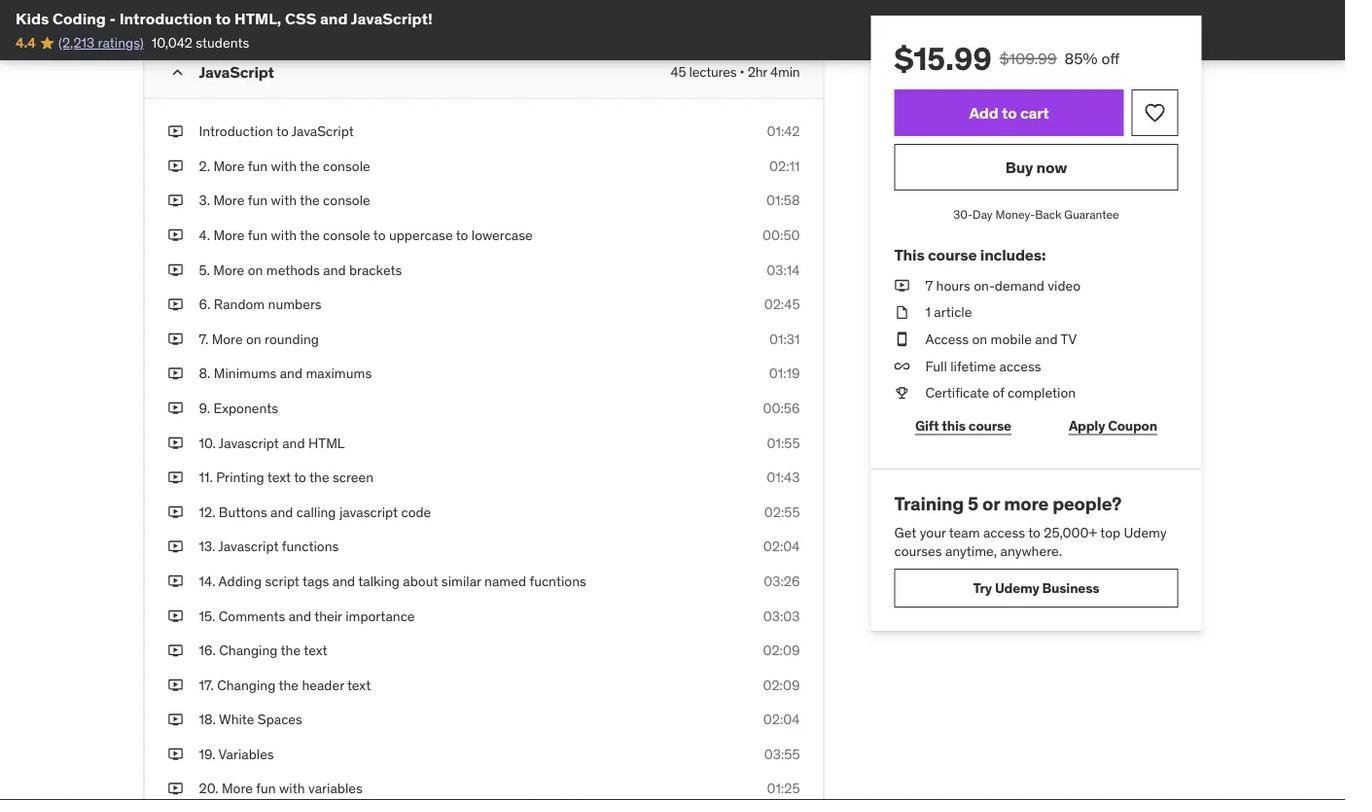 Task type: describe. For each thing, give the bounding box(es) containing it.
xsmall image for 11. printing text to the screen
[[168, 468, 183, 487]]

6.
[[199, 296, 211, 313]]

maximums
[[306, 365, 372, 383]]

javascript!
[[351, 8, 433, 28]]

exponents
[[213, 400, 278, 417]]

7 hours on-demand video
[[926, 277, 1081, 294]]

script
[[265, 573, 300, 590]]

gift this course link
[[895, 407, 1033, 446]]

the for 11. printing text to the screen
[[309, 469, 330, 486]]

1 horizontal spatial css
[[285, 8, 317, 28]]

get
[[895, 524, 917, 541]]

to up brackets
[[374, 226, 386, 244]]

full
[[926, 357, 948, 375]]

console for 2. more fun with the console
[[323, 157, 370, 175]]

students
[[196, 34, 249, 51]]

variables
[[219, 746, 274, 764]]

calling
[[297, 504, 336, 521]]

uppercase
[[389, 226, 453, 244]]

00:56
[[763, 400, 800, 417]]

and left tv
[[1036, 331, 1058, 348]]

demand
[[995, 277, 1045, 294]]

1 vertical spatial javascript
[[292, 123, 354, 140]]

xsmall image for 2. more fun with the console
[[168, 157, 183, 176]]

1 02:09 from the top
[[763, 642, 800, 660]]

coding
[[53, 8, 106, 28]]

mobile
[[991, 331, 1032, 348]]

the up '17. changing the header text'
[[281, 642, 301, 660]]

$15.99
[[895, 39, 992, 78]]

03:55
[[765, 746, 800, 764]]

and down the rounding on the left top of the page
[[280, 365, 303, 383]]

importance
[[346, 607, 415, 625]]

with for 20.
[[279, 781, 305, 798]]

adding
[[218, 573, 262, 590]]

their
[[314, 607, 342, 625]]

5. more on methods and brackets
[[199, 261, 402, 279]]

xsmall image for 10. javascript and html
[[168, 434, 183, 453]]

buy now
[[1006, 157, 1068, 177]]

cart
[[1021, 103, 1050, 123]]

kids
[[16, 8, 49, 28]]

xsmall image for introduction to javascript
[[168, 122, 183, 141]]

18.
[[199, 711, 216, 729]]

7.
[[199, 330, 209, 348]]

spaces
[[258, 711, 303, 729]]

video
[[1048, 277, 1081, 294]]

02:11
[[770, 157, 800, 175]]

changing for 16.
[[219, 642, 278, 660]]

includes:
[[981, 245, 1046, 265]]

try
[[974, 580, 993, 597]]

0 horizontal spatial css
[[199, 4, 226, 22]]

the for 2. more fun with the console
[[300, 157, 320, 175]]

console for 3. more fun with the console
[[323, 192, 371, 209]]

30-day money-back guarantee
[[954, 207, 1120, 222]]

2.
[[199, 157, 210, 175]]

introduction to javascript
[[199, 123, 354, 140]]

certificate of completion
[[926, 384, 1076, 402]]

25,000+
[[1044, 524, 1098, 541]]

9. exponents
[[199, 400, 278, 417]]

14.
[[199, 573, 216, 590]]

to inside button
[[1002, 103, 1017, 123]]

4. more fun with the console to uppercase to lowercase
[[199, 226, 533, 244]]

1 article
[[926, 304, 973, 321]]

xsmall image for 8. minimums and maximums
[[168, 365, 183, 384]]

the for 4. more fun with the console to uppercase to lowercase
[[300, 226, 320, 244]]

and left their
[[289, 607, 311, 625]]

0 vertical spatial introduction
[[119, 8, 212, 28]]

03:26
[[764, 573, 800, 590]]

header
[[302, 677, 344, 694]]

full lifetime access
[[926, 357, 1042, 375]]

to up the 12. buttons and calling javascript code
[[294, 469, 306, 486]]

rounding
[[265, 330, 319, 348]]

course inside gift this course link
[[969, 417, 1012, 435]]

7. more on rounding
[[199, 330, 319, 348]]

named
[[485, 573, 526, 590]]

minimums
[[214, 365, 277, 383]]

0 vertical spatial course
[[928, 245, 977, 265]]

1 02:04 from the top
[[764, 538, 800, 556]]

fun for 3.
[[248, 192, 268, 209]]

buttons
[[219, 504, 267, 521]]

access on mobile and tv
[[926, 331, 1077, 348]]

85%
[[1065, 48, 1098, 68]]

on for rounding
[[246, 330, 261, 348]]

top
[[1101, 524, 1121, 541]]

off
[[1102, 48, 1120, 68]]

12.
[[199, 504, 216, 521]]

1 vertical spatial introduction
[[199, 123, 273, 140]]

add
[[970, 103, 999, 123]]

03:03
[[764, 607, 800, 625]]

add to cart
[[970, 103, 1050, 123]]

team
[[949, 524, 980, 541]]

xsmall image for 18. white spaces
[[168, 711, 183, 730]]

code
[[401, 504, 431, 521]]

the left the header
[[279, 677, 299, 694]]

lowercase
[[472, 226, 533, 244]]

more for 2.
[[213, 157, 245, 175]]

html,
[[234, 8, 282, 28]]

fun for 2.
[[248, 157, 268, 175]]

more for 20.
[[222, 781, 253, 798]]

talking
[[358, 573, 400, 590]]

16. changing the text
[[199, 642, 327, 660]]

more for 4.
[[214, 226, 245, 244]]

xsmall image for 5. more on methods and brackets
[[168, 261, 183, 280]]

people?
[[1053, 492, 1122, 516]]

access
[[926, 331, 969, 348]]

45
[[671, 63, 686, 81]]

3. more fun with the console
[[199, 192, 371, 209]]

03:14
[[767, 261, 800, 279]]

11. printing text to the screen
[[199, 469, 374, 486]]

back
[[1036, 207, 1062, 222]]

xsmall image for 16. changing the text
[[168, 642, 183, 661]]

xsmall image for 15. comments and their importance
[[168, 607, 183, 626]]

01:19
[[769, 365, 800, 383]]

2. more fun with the console
[[199, 157, 370, 175]]

random
[[214, 296, 265, 313]]

45 lectures • 2hr 4min
[[671, 63, 800, 81]]

0 vertical spatial text
[[267, 469, 291, 486]]

or
[[983, 492, 1000, 516]]

(2,213
[[58, 34, 95, 51]]

7
[[926, 277, 933, 294]]

training 5 or more people? get your team access to 25,000+ top udemy courses anytime, anywhere.
[[895, 492, 1167, 560]]

xsmall image for 9. exponents
[[168, 399, 183, 418]]



Task type: locate. For each thing, give the bounding box(es) containing it.
0 vertical spatial console
[[323, 157, 370, 175]]

17. changing the header text
[[199, 677, 371, 694]]

xsmall image for 19. variables
[[168, 746, 183, 765]]

3 console from the top
[[323, 226, 371, 244]]

1
[[926, 304, 931, 321]]

and left 'javascript!' at the top of page
[[320, 8, 348, 28]]

xsmall image for 12. buttons and calling javascript code
[[168, 503, 183, 522]]

xsmall image for 13. javascript functions
[[168, 538, 183, 557]]

variables
[[308, 781, 363, 798]]

xsmall image left 14.
[[168, 572, 183, 591]]

xsmall image left 12.
[[168, 503, 183, 522]]

fun for 20.
[[256, 781, 276, 798]]

access down mobile
[[1000, 357, 1042, 375]]

and left 'html'
[[282, 434, 305, 452]]

02:09
[[763, 642, 800, 660], [763, 677, 800, 694]]

8.
[[199, 365, 211, 383]]

udemy
[[1124, 524, 1167, 541], [995, 580, 1040, 597]]

text right the header
[[347, 677, 371, 694]]

0 vertical spatial access
[[1000, 357, 1042, 375]]

the left the screen
[[309, 469, 330, 486]]

15.
[[199, 607, 215, 625]]

introduction up the 10,042
[[119, 8, 212, 28]]

the up 5. more on methods and brackets
[[300, 226, 320, 244]]

try udemy business
[[974, 580, 1100, 597]]

with down 3. more fun with the console
[[271, 226, 297, 244]]

xsmall image left '2.'
[[168, 157, 183, 176]]

xsmall image
[[168, 4, 183, 23], [895, 276, 910, 295], [168, 295, 183, 314], [168, 330, 183, 349], [895, 384, 910, 403], [168, 434, 183, 453], [168, 468, 183, 487], [168, 503, 183, 522], [168, 642, 183, 661], [168, 676, 183, 695], [168, 711, 183, 730], [168, 746, 183, 765], [168, 780, 183, 799]]

10.
[[199, 434, 216, 452]]

xsmall image for 4. more fun with the console to uppercase to lowercase
[[168, 226, 183, 245]]

console up 3. more fun with the console
[[323, 157, 370, 175]]

lifetime
[[951, 357, 997, 375]]

-
[[109, 8, 116, 28]]

01:58
[[767, 192, 800, 209]]

20. more fun with variables
[[199, 781, 363, 798]]

javascript
[[199, 62, 274, 82], [292, 123, 354, 140]]

and left calling
[[271, 504, 293, 521]]

with for 4.
[[271, 226, 297, 244]]

ratings)
[[98, 34, 144, 51]]

to up 2. more fun with the console
[[276, 123, 289, 140]]

0 vertical spatial udemy
[[1124, 524, 1167, 541]]

2 vertical spatial text
[[347, 677, 371, 694]]

19. variables
[[199, 746, 274, 764]]

0 vertical spatial javascript
[[199, 62, 274, 82]]

2 vertical spatial console
[[323, 226, 371, 244]]

02:45
[[765, 296, 800, 313]]

to
[[216, 8, 231, 28], [1002, 103, 1017, 123], [276, 123, 289, 140], [374, 226, 386, 244], [456, 226, 468, 244], [294, 469, 306, 486], [1029, 524, 1041, 541]]

with for 2.
[[271, 157, 297, 175]]

xsmall image left 7
[[895, 276, 910, 295]]

xsmall image left access on the top right
[[895, 330, 910, 349]]

fun for 4.
[[248, 226, 268, 244]]

text up the header
[[304, 642, 327, 660]]

2 javascript from the top
[[218, 538, 279, 556]]

access
[[1000, 357, 1042, 375], [984, 524, 1026, 541]]

small image
[[168, 63, 187, 82]]

text
[[267, 469, 291, 486], [304, 642, 327, 660], [347, 677, 371, 694]]

1 vertical spatial udemy
[[995, 580, 1040, 597]]

2 console from the top
[[323, 192, 371, 209]]

fun down 2. more fun with the console
[[248, 192, 268, 209]]

anytime,
[[946, 543, 998, 560]]

xsmall image left 8.
[[168, 365, 183, 384]]

xsmall image left 3.
[[168, 191, 183, 210]]

with left variables
[[279, 781, 305, 798]]

kids coding - introduction to html, css and javascript!
[[16, 8, 433, 28]]

udemy right try
[[995, 580, 1040, 597]]

javascript for 13.
[[218, 538, 279, 556]]

2hr
[[748, 63, 768, 81]]

udemy right top
[[1124, 524, 1167, 541]]

1 vertical spatial course
[[969, 417, 1012, 435]]

apply
[[1069, 417, 1106, 435]]

on up full lifetime access
[[973, 331, 988, 348]]

2 02:09 from the top
[[763, 677, 800, 694]]

to left lowercase
[[456, 226, 468, 244]]

13. javascript functions
[[199, 538, 339, 556]]

4.4
[[16, 34, 36, 51]]

changing down comments
[[219, 642, 278, 660]]

the down 2. more fun with the console
[[300, 192, 320, 209]]

lectures
[[690, 63, 737, 81]]

changing up "18. white spaces"
[[217, 677, 276, 694]]

•
[[740, 63, 745, 81]]

xsmall image left certificate at the right of the page
[[895, 384, 910, 403]]

more right 5.
[[213, 261, 245, 279]]

apply coupon button
[[1048, 407, 1179, 446]]

0 vertical spatial 02:09
[[763, 642, 800, 660]]

xsmall image for 7. more on rounding
[[168, 330, 183, 349]]

xsmall image left full at the top right of page
[[895, 357, 910, 376]]

fun down introduction to javascript
[[248, 157, 268, 175]]

and right tags
[[333, 573, 355, 590]]

more for 3.
[[214, 192, 245, 209]]

02:04 up 03:26
[[764, 538, 800, 556]]

apply coupon
[[1069, 417, 1158, 435]]

1 vertical spatial access
[[984, 524, 1026, 541]]

2 02:04 from the top
[[764, 711, 800, 729]]

course down of
[[969, 417, 1012, 435]]

coupon
[[1109, 417, 1158, 435]]

01:55
[[767, 434, 800, 452]]

more right '2.'
[[213, 157, 245, 175]]

javascript down buttons
[[218, 538, 279, 556]]

01:31
[[770, 330, 800, 348]]

xsmall image up the 10,042
[[168, 4, 183, 23]]

fun down 3. more fun with the console
[[248, 226, 268, 244]]

more for 7.
[[212, 330, 243, 348]]

css quiz
[[199, 4, 256, 22]]

fun down variables
[[256, 781, 276, 798]]

1 vertical spatial changing
[[217, 677, 276, 694]]

this
[[895, 245, 925, 265]]

1 horizontal spatial javascript
[[292, 123, 354, 140]]

with up 3. more fun with the console
[[271, 157, 297, 175]]

$109.99
[[1000, 48, 1057, 68]]

xsmall image left 5.
[[168, 261, 183, 280]]

xsmall image left 4. on the top left
[[168, 226, 183, 245]]

courses
[[895, 543, 943, 560]]

your
[[920, 524, 946, 541]]

gift
[[916, 417, 939, 435]]

6. random numbers
[[199, 296, 322, 313]]

similar
[[442, 573, 481, 590]]

more for 5.
[[213, 261, 245, 279]]

the up 3. more fun with the console
[[300, 157, 320, 175]]

introduction up '2.'
[[199, 123, 273, 140]]

xsmall image for 14. adding script tags and talking about similar named fucntions
[[168, 572, 183, 591]]

0 horizontal spatial javascript
[[199, 62, 274, 82]]

text down 10. javascript and html
[[267, 469, 291, 486]]

30-
[[954, 207, 973, 222]]

xsmall image left 17. at bottom left
[[168, 676, 183, 695]]

xsmall image left "9."
[[168, 399, 183, 418]]

5
[[968, 492, 979, 516]]

xsmall image for 20. more fun with variables
[[168, 780, 183, 799]]

css right html,
[[285, 8, 317, 28]]

money-
[[996, 207, 1036, 222]]

javascript down exponents
[[219, 434, 279, 452]]

fucntions
[[530, 573, 587, 590]]

udemy inside "training 5 or more people? get your team access to 25,000+ top udemy courses anytime, anywhere."
[[1124, 524, 1167, 541]]

console up brackets
[[323, 226, 371, 244]]

business
[[1043, 580, 1100, 597]]

xsmall image left '6.'
[[168, 295, 183, 314]]

more right the 7.
[[212, 330, 243, 348]]

02:04 up 03:55
[[764, 711, 800, 729]]

02:55
[[765, 504, 800, 521]]

course up hours
[[928, 245, 977, 265]]

2 horizontal spatial text
[[347, 677, 371, 694]]

comments
[[219, 607, 285, 625]]

xsmall image left 20.
[[168, 780, 183, 799]]

to up students
[[216, 8, 231, 28]]

1 vertical spatial 02:09
[[763, 677, 800, 694]]

0 horizontal spatial text
[[267, 469, 291, 486]]

01:43
[[767, 469, 800, 486]]

tags
[[303, 573, 329, 590]]

xsmall image left 15.
[[168, 607, 183, 626]]

access inside "training 5 or more people? get your team access to 25,000+ top udemy courses anytime, anywhere."
[[984, 524, 1026, 541]]

1 vertical spatial 02:04
[[764, 711, 800, 729]]

with down 2. more fun with the console
[[271, 192, 297, 209]]

xsmall image left the 7.
[[168, 330, 183, 349]]

xsmall image for css quiz
[[168, 4, 183, 23]]

more right 4. on the top left
[[214, 226, 245, 244]]

white
[[219, 711, 254, 729]]

0 horizontal spatial udemy
[[995, 580, 1040, 597]]

javascript up 2. more fun with the console
[[292, 123, 354, 140]]

xsmall image left 19.
[[168, 746, 183, 765]]

xsmall image left 16.
[[168, 642, 183, 661]]

screen
[[333, 469, 374, 486]]

wishlist image
[[1144, 101, 1167, 125]]

xsmall image for 3. more fun with the console
[[168, 191, 183, 210]]

methods
[[266, 261, 320, 279]]

add to cart button
[[895, 90, 1124, 136]]

article
[[935, 304, 973, 321]]

19.
[[199, 746, 216, 764]]

to left cart at the right top
[[1002, 103, 1017, 123]]

1 vertical spatial javascript
[[218, 538, 279, 556]]

1 horizontal spatial udemy
[[1124, 524, 1167, 541]]

and left brackets
[[323, 261, 346, 279]]

9.
[[199, 400, 210, 417]]

0 vertical spatial changing
[[219, 642, 278, 660]]

xsmall image left '13.'
[[168, 538, 183, 557]]

access down the 'or'
[[984, 524, 1026, 541]]

8. minimums and maximums
[[199, 365, 372, 383]]

the
[[300, 157, 320, 175], [300, 192, 320, 209], [300, 226, 320, 244], [309, 469, 330, 486], [281, 642, 301, 660], [279, 677, 299, 694]]

1 vertical spatial text
[[304, 642, 327, 660]]

xsmall image for 6. random numbers
[[168, 295, 183, 314]]

to inside "training 5 or more people? get your team access to 25,000+ top udemy courses anytime, anywhere."
[[1029, 524, 1041, 541]]

console for 4. more fun with the console to uppercase to lowercase
[[323, 226, 371, 244]]

more right 20.
[[222, 781, 253, 798]]

javascript for 10.
[[219, 434, 279, 452]]

11.
[[199, 469, 213, 486]]

1 horizontal spatial text
[[304, 642, 327, 660]]

xsmall image left 11.
[[168, 468, 183, 487]]

training
[[895, 492, 964, 516]]

on up '6. random numbers' on the top left of page
[[248, 261, 263, 279]]

javascript down students
[[199, 62, 274, 82]]

xsmall image down small image
[[168, 122, 183, 141]]

1 javascript from the top
[[219, 434, 279, 452]]

tv
[[1061, 331, 1077, 348]]

css left quiz
[[199, 4, 226, 22]]

fun
[[248, 157, 268, 175], [248, 192, 268, 209], [248, 226, 268, 244], [256, 781, 276, 798]]

more right 3.
[[214, 192, 245, 209]]

more
[[1004, 492, 1049, 516]]

(2,213 ratings)
[[58, 34, 144, 51]]

the for 3. more fun with the console
[[300, 192, 320, 209]]

4.
[[199, 226, 210, 244]]

changing for 17.
[[217, 677, 276, 694]]

1 vertical spatial console
[[323, 192, 371, 209]]

on down '6. random numbers' on the top left of page
[[246, 330, 261, 348]]

console up 4. more fun with the console to uppercase to lowercase
[[323, 192, 371, 209]]

20.
[[199, 781, 219, 798]]

with for 3.
[[271, 192, 297, 209]]

xsmall image left 18.
[[168, 711, 183, 730]]

of
[[993, 384, 1005, 402]]

xsmall image for 17. changing the header text
[[168, 676, 183, 695]]

on for methods
[[248, 261, 263, 279]]

0 vertical spatial 02:04
[[764, 538, 800, 556]]

xsmall image left 10. in the left bottom of the page
[[168, 434, 183, 453]]

to up anywhere.
[[1029, 524, 1041, 541]]

guarantee
[[1065, 207, 1120, 222]]

1 console from the top
[[323, 157, 370, 175]]

xsmall image
[[168, 122, 183, 141], [168, 157, 183, 176], [168, 191, 183, 210], [168, 226, 183, 245], [168, 261, 183, 280], [895, 303, 910, 322], [895, 330, 910, 349], [895, 357, 910, 376], [168, 365, 183, 384], [168, 399, 183, 418], [168, 538, 183, 557], [168, 572, 183, 591], [168, 607, 183, 626]]

0 vertical spatial javascript
[[219, 434, 279, 452]]

console
[[323, 157, 370, 175], [323, 192, 371, 209], [323, 226, 371, 244]]

xsmall image left 1 at the top right
[[895, 303, 910, 322]]



Task type: vqa. For each thing, say whether or not it's contained in the screenshot.


